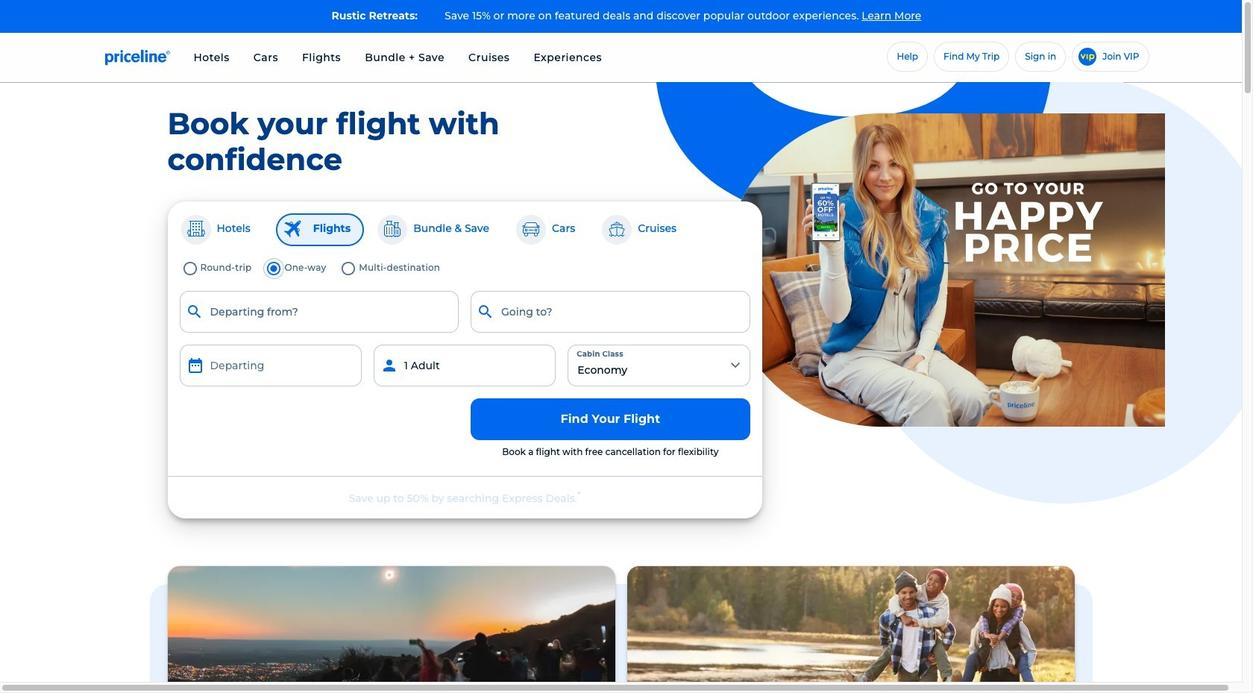 Task type: describe. For each thing, give the bounding box(es) containing it.
types of travel tab list
[[179, 213, 750, 246]]

partner airline logos image
[[435, 489, 644, 507]]

vip badge icon image
[[1079, 47, 1097, 65]]

Departing from? field
[[179, 291, 459, 333]]

none field departing from?
[[179, 291, 459, 333]]

priceline.com home image
[[105, 49, 170, 65]]



Task type: locate. For each thing, give the bounding box(es) containing it.
0 horizontal spatial none field
[[179, 291, 459, 333]]

none field the going to?
[[471, 291, 750, 333]]

flight-search-form element
[[174, 258, 756, 464]]

none button inside flight-search-form element
[[179, 344, 362, 386]]

1 horizontal spatial none field
[[471, 291, 750, 333]]

Going to? field
[[471, 291, 750, 333]]

1 none field from the left
[[179, 291, 459, 333]]

None field
[[179, 291, 459, 333], [471, 291, 750, 333]]

2 none field from the left
[[471, 291, 750, 333]]

None button
[[179, 344, 362, 386]]



Task type: vqa. For each thing, say whether or not it's contained in the screenshot.
left 'Field'
yes



